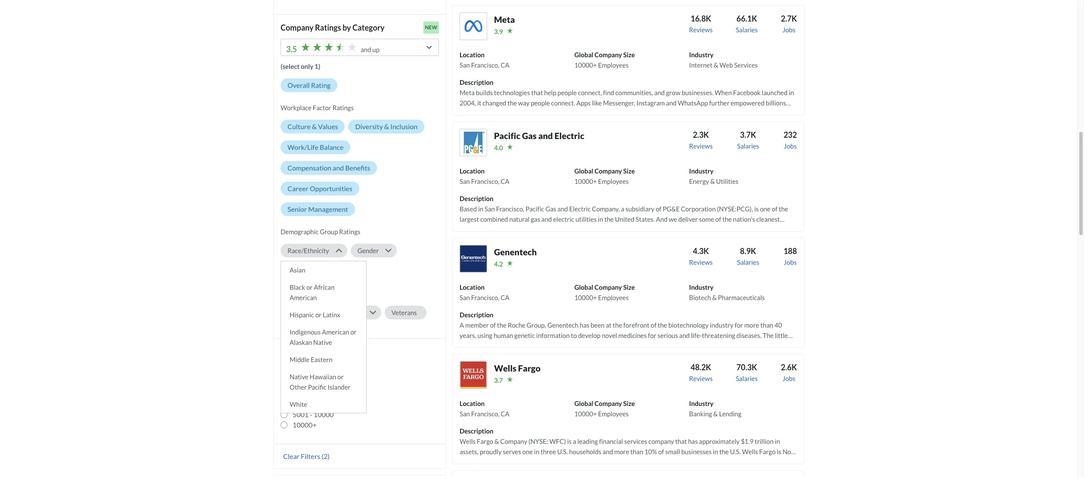 Task type: vqa. For each thing, say whether or not it's contained in the screenshot.
Industry within Industry Energy & Utilities
yes



Task type: locate. For each thing, give the bounding box(es) containing it.
& inside industry internet & web services
[[714, 61, 719, 69]]

jobs for wells fargo
[[783, 375, 796, 382]]

232
[[784, 130, 797, 139]]

and down evolution
[[538, 130, 553, 141]]

1 reviews from the top
[[689, 26, 713, 34]]

2 industry from the top
[[689, 167, 714, 175]]

and left virtual
[[757, 109, 767, 117]]

1 vertical spatial pacific
[[308, 383, 327, 391]]

wells fargo image
[[460, 361, 487, 389]]

the up to
[[481, 109, 491, 117]]

sexual orientation
[[288, 267, 341, 275]]

ca down 3.7
[[501, 410, 510, 418]]

san
[[460, 61, 470, 69], [460, 177, 470, 185], [460, 294, 470, 301], [460, 410, 470, 418]]

industry up biotech at right
[[689, 283, 714, 291]]

the down the technologies
[[508, 99, 517, 107]]

industry inside industry banking & lending
[[689, 399, 714, 407]]

around
[[460, 109, 480, 117]]

location san francisco, ca down 4.2
[[460, 283, 510, 301]]

4 location from the top
[[460, 399, 485, 407]]

launched
[[762, 89, 788, 96]]

francisco, down 4.2
[[471, 294, 500, 301]]

jobs inside 2.7k jobs
[[783, 26, 796, 34]]

0 horizontal spatial pacific
[[308, 383, 327, 391]]

clear filters (2)
[[283, 452, 330, 460]]

jobs down the '188'
[[784, 258, 797, 266]]

jobs for meta
[[783, 26, 796, 34]]

description for genentech
[[460, 311, 494, 319]]

5001
[[293, 410, 309, 418]]

salaries down 8.9k
[[737, 258, 759, 266]]

and
[[361, 46, 371, 53], [655, 89, 665, 96], [666, 99, 677, 107], [757, 109, 767, 117], [538, 130, 553, 141], [333, 164, 344, 172]]

employees for pacific gas and electric
[[598, 177, 629, 185]]

1 horizontal spatial people
[[558, 89, 577, 96]]

san down genentech image
[[460, 294, 470, 301]]

0 vertical spatial help
[[544, 89, 557, 96]]

san for meta
[[460, 61, 470, 69]]

american inside black or african american
[[290, 294, 317, 301]]

description for pacific gas and electric
[[460, 195, 494, 202]]

augmented
[[724, 109, 756, 117]]

fargo
[[518, 363, 541, 373]]

& right biotech at right
[[712, 294, 717, 301]]

help right to
[[487, 120, 499, 127]]

facebook
[[733, 89, 761, 96]]

1 description from the top
[[460, 78, 494, 86]]

web
[[720, 61, 733, 69]]

2.3k
[[693, 130, 709, 139]]

3 ca from the top
[[501, 294, 510, 301]]

1 vertical spatial native
[[290, 373, 309, 381]]

4.3k
[[693, 246, 709, 256]]

ratings left by
[[315, 23, 341, 32]]

0 vertical spatial people
[[558, 89, 577, 96]]

like up 2d
[[592, 99, 602, 107]]

san up 2004,
[[460, 61, 470, 69]]

career
[[288, 184, 309, 192]]

reviews down 4.3k
[[689, 258, 713, 266]]

2 horizontal spatial meta
[[527, 109, 542, 117]]

0 horizontal spatial native
[[290, 373, 309, 381]]

jobs inside 232 jobs
[[784, 142, 797, 150]]

global company size 10000+ employees for meta
[[575, 51, 635, 69]]

to
[[479, 120, 485, 127]]

200
[[306, 369, 318, 377]]

toward
[[625, 109, 646, 117]]

1 vertical spatial help
[[487, 120, 499, 127]]

industry for meta
[[689, 51, 714, 59]]

genentech image
[[460, 245, 487, 272]]

0 vertical spatial in
[[789, 89, 794, 96]]

help right that
[[544, 89, 557, 96]]

2 location san francisco, ca from the top
[[460, 167, 510, 185]]

native up the global company size
[[313, 338, 332, 346]]

4 san from the top
[[460, 410, 470, 418]]

salaries down '70.3k'
[[736, 375, 758, 382]]

8.9k
[[740, 246, 756, 256]]

& left values
[[312, 122, 317, 130]]

disabilities
[[322, 288, 354, 296]]

family
[[315, 309, 334, 316]]

with
[[308, 288, 321, 296]]

description inside description meta builds technologies that help people connect, find communities, and grow businesses. when facebook launched in 2004, it changed the way people connect. apps like messenger, instagram and whatsapp further empowered billions around the world. now, meta is moving beyond 2d screens toward immersive experiences like augmented and virtual reality to help build the next evolution in social technology.
[[460, 78, 494, 86]]

native hawaiian or other pacific islander
[[290, 373, 351, 391]]

- right '501'
[[306, 390, 308, 398]]

4 industry from the top
[[689, 399, 714, 407]]

1 francisco, from the top
[[471, 61, 500, 69]]

energy
[[689, 177, 709, 185]]

1 vertical spatial ratings
[[333, 104, 354, 111]]

ca up the technologies
[[501, 61, 510, 69]]

& left inclusion
[[384, 122, 389, 130]]

industry inside industry internet & web services
[[689, 51, 714, 59]]

compensation
[[288, 164, 332, 172]]

in left social
[[568, 120, 573, 127]]

location san francisco, ca down 3.7
[[460, 399, 510, 418]]

- left 5000
[[310, 400, 312, 408]]

meta up 3.9 at the left top of the page
[[494, 14, 515, 24]]

2d
[[593, 109, 601, 117]]

1 horizontal spatial native
[[313, 338, 332, 346]]

businesses.
[[682, 89, 714, 96]]

location for pacific gas and electric
[[460, 167, 485, 175]]

0 vertical spatial like
[[592, 99, 602, 107]]

66.1k salaries
[[736, 14, 758, 34]]

san down pacific gas and electric image
[[460, 177, 470, 185]]

2 francisco, from the top
[[471, 177, 500, 185]]

1 san from the top
[[460, 61, 470, 69]]

jobs down the "2.7k"
[[783, 26, 796, 34]]

2 description from the top
[[460, 195, 494, 202]]

ca for genentech
[[501, 294, 510, 301]]

2 reviews from the top
[[689, 142, 713, 150]]

4.3k reviews
[[689, 246, 713, 266]]

like
[[592, 99, 602, 107], [713, 109, 723, 117]]

american down latinx
[[322, 328, 349, 336]]

ca down 4.2
[[501, 294, 510, 301]]

demographic
[[281, 228, 319, 235]]

overall rating
[[288, 81, 331, 89]]

industry up banking
[[689, 399, 714, 407]]

- right 51
[[302, 369, 304, 377]]

american down black
[[290, 294, 317, 301]]

4 ca from the top
[[501, 410, 510, 418]]

3 description from the top
[[460, 311, 494, 319]]

1 horizontal spatial like
[[713, 109, 723, 117]]

industry for wells fargo
[[689, 399, 714, 407]]

(select only 1)
[[281, 62, 320, 70]]

industry for genentech
[[689, 283, 714, 291]]

the down now, on the left
[[515, 120, 525, 127]]

or left latinx
[[315, 311, 322, 319]]

or down caregiver
[[351, 328, 357, 336]]

1 horizontal spatial pacific
[[494, 130, 521, 141]]

reviews for genentech
[[689, 258, 713, 266]]

like down further
[[713, 109, 723, 117]]

2.7k
[[781, 14, 797, 23]]

1 location san francisco, ca from the top
[[460, 51, 510, 69]]

in
[[789, 89, 794, 96], [568, 120, 573, 127]]

workplace factor ratings
[[281, 104, 354, 111]]

10000+ for meta
[[575, 61, 597, 69]]

american
[[290, 294, 317, 301], [322, 328, 349, 336]]

people up 'connect.'
[[558, 89, 577, 96]]

alaskan
[[290, 338, 312, 346]]

4 reviews from the top
[[689, 375, 713, 382]]

further
[[709, 99, 730, 107]]

& left lending
[[714, 410, 718, 418]]

2.6k
[[781, 362, 797, 372]]

communities,
[[616, 89, 653, 96]]

0 horizontal spatial meta
[[460, 89, 475, 96]]

meta up "next"
[[527, 109, 542, 117]]

1 horizontal spatial american
[[322, 328, 349, 336]]

location san francisco, ca for genentech
[[460, 283, 510, 301]]

or up islander
[[338, 373, 344, 381]]

4 employees from the top
[[598, 410, 629, 418]]

ratings right the 'group'
[[339, 228, 360, 235]]

4 francisco, from the top
[[471, 410, 500, 418]]

- right '201'
[[306, 379, 308, 387]]

3 reviews from the top
[[689, 258, 713, 266]]

location down genentech image
[[460, 283, 485, 291]]

& left web
[[714, 61, 719, 69]]

now,
[[511, 109, 526, 117]]

meta
[[494, 14, 515, 24], [460, 89, 475, 96], [527, 109, 542, 117]]

0 horizontal spatial american
[[290, 294, 317, 301]]

reviews down 16.8k
[[689, 26, 713, 34]]

0 horizontal spatial people
[[531, 99, 550, 107]]

10000+
[[575, 61, 597, 69], [575, 177, 597, 185], [575, 294, 597, 301], [575, 410, 597, 418], [293, 421, 317, 429]]

evolution
[[540, 120, 566, 127]]

management
[[308, 205, 348, 213]]

banking
[[689, 410, 712, 418]]

ratings right factor on the top left of page
[[333, 104, 354, 111]]

& right energy
[[711, 177, 715, 185]]

work/life
[[288, 143, 319, 151]]

or for hispanic
[[315, 311, 322, 319]]

1 industry from the top
[[689, 51, 714, 59]]

2 employees from the top
[[598, 177, 629, 185]]

san down wells fargo image
[[460, 410, 470, 418]]

work/life balance
[[288, 143, 344, 151]]

4 location san francisco, ca from the top
[[460, 399, 510, 418]]

0 vertical spatial native
[[313, 338, 332, 346]]

location down 'meta' image
[[460, 51, 485, 59]]

3 location from the top
[[460, 283, 485, 291]]

or inside black or african american
[[306, 283, 313, 291]]

& inside industry energy & utilities
[[711, 177, 715, 185]]

1 vertical spatial american
[[322, 328, 349, 336]]

location down pacific gas and electric image
[[460, 167, 485, 175]]

san for genentech
[[460, 294, 470, 301]]

2 vertical spatial ratings
[[339, 228, 360, 235]]

jobs
[[783, 26, 796, 34], [784, 142, 797, 150], [784, 258, 797, 266], [783, 375, 796, 382]]

& inside industry biotech & pharmaceuticals
[[712, 294, 717, 301]]

& inside industry banking & lending
[[714, 410, 718, 418]]

0 vertical spatial meta
[[494, 14, 515, 24]]

2 san from the top
[[460, 177, 470, 185]]

0 vertical spatial pacific
[[494, 130, 521, 141]]

jobs inside 2.6k jobs
[[783, 375, 796, 382]]

& for meta
[[714, 61, 719, 69]]

senior management button
[[281, 202, 355, 216]]

francisco, down 4.0
[[471, 177, 500, 185]]

3 francisco, from the top
[[471, 294, 500, 301]]

4 global company size 10000+ employees from the top
[[575, 399, 635, 418]]

screens
[[603, 109, 624, 117]]

0 horizontal spatial in
[[568, 120, 573, 127]]

& for pacific gas and electric
[[711, 177, 715, 185]]

3 location san francisco, ca from the top
[[460, 283, 510, 301]]

1 global company size 10000+ employees from the top
[[575, 51, 635, 69]]

messenger,
[[603, 99, 635, 107]]

native inside native hawaiian or other pacific islander
[[290, 373, 309, 381]]

industry up energy
[[689, 167, 714, 175]]

1 ca from the top
[[501, 61, 510, 69]]

salaries down "3.7k"
[[737, 142, 759, 150]]

4.0
[[494, 144, 503, 151]]

location san francisco, ca down 4.0
[[460, 167, 510, 185]]

francisco, up builds
[[471, 61, 500, 69]]

global for meta
[[575, 51, 593, 59]]

parent
[[288, 309, 307, 316]]

- for 201
[[306, 379, 308, 387]]

ratings for group
[[339, 228, 360, 235]]

1 vertical spatial like
[[713, 109, 723, 117]]

francisco, down 3.7
[[471, 410, 500, 418]]

industry
[[689, 51, 714, 59], [689, 167, 714, 175], [689, 283, 714, 291], [689, 399, 714, 407]]

jobs inside 188 jobs
[[784, 258, 797, 266]]

5000
[[314, 400, 330, 408]]

company
[[281, 23, 314, 32], [595, 51, 622, 59], [595, 167, 622, 175], [595, 283, 622, 291], [305, 347, 338, 356], [595, 399, 622, 407]]

size for wells fargo
[[623, 399, 635, 407]]

3 industry from the top
[[689, 283, 714, 291]]

2 global company size 10000+ employees from the top
[[575, 167, 635, 185]]

1 horizontal spatial in
[[789, 89, 794, 96]]

3 san from the top
[[460, 294, 470, 301]]

0 vertical spatial american
[[290, 294, 317, 301]]

0 horizontal spatial like
[[592, 99, 602, 107]]

or inside indigenous american or alaskan native
[[351, 328, 357, 336]]

1 vertical spatial in
[[568, 120, 573, 127]]

industry inside industry biotech & pharmaceuticals
[[689, 283, 714, 291]]

2 vertical spatial the
[[515, 120, 525, 127]]

-
[[298, 359, 300, 367], [302, 369, 304, 377], [306, 379, 308, 387], [306, 390, 308, 398], [310, 400, 312, 408], [310, 410, 312, 418]]

232 jobs
[[784, 130, 797, 150]]

changed
[[483, 99, 506, 107]]

global for genentech
[[575, 283, 593, 291]]

ca
[[501, 61, 510, 69], [501, 177, 510, 185], [501, 294, 510, 301], [501, 410, 510, 418]]

size for pacific gas and electric
[[623, 167, 635, 175]]

work/life balance button
[[281, 140, 351, 154]]

reviews down 2.3k
[[689, 142, 713, 150]]

balance
[[320, 143, 344, 151]]

salaries down 66.1k
[[736, 26, 758, 34]]

jobs down 232
[[784, 142, 797, 150]]

- down 1001 - 5000
[[310, 410, 312, 418]]

jobs down 2.6k
[[783, 375, 796, 382]]

2 location from the top
[[460, 167, 485, 175]]

location down wells fargo image
[[460, 399, 485, 407]]

70.3k salaries
[[736, 362, 758, 382]]

indigenous
[[290, 328, 321, 336]]

native up other
[[290, 373, 309, 381]]

industry inside industry energy & utilities
[[689, 167, 714, 175]]

- right 1
[[298, 359, 300, 367]]

2 ca from the top
[[501, 177, 510, 185]]

1000
[[310, 390, 326, 398]]

in right 'launched'
[[789, 89, 794, 96]]

global company size 10000+ employees for wells fargo
[[575, 399, 635, 418]]

asian
[[290, 266, 305, 274]]

pacific gas and electric
[[494, 130, 585, 141]]

1 location from the top
[[460, 51, 485, 59]]

1 employees from the top
[[598, 61, 629, 69]]

industry up the internet
[[689, 51, 714, 59]]

or left family
[[308, 309, 314, 316]]

services
[[734, 61, 758, 69]]

and left 'benefits'
[[333, 164, 344, 172]]

meta up 2004,
[[460, 89, 475, 96]]

or right black
[[306, 283, 313, 291]]

meta image
[[460, 12, 487, 40]]

48.2k reviews
[[689, 362, 713, 382]]

reviews down 48.2k
[[689, 375, 713, 382]]

4 description from the top
[[460, 427, 494, 435]]

1 vertical spatial people
[[531, 99, 550, 107]]

diversity & inclusion button
[[348, 120, 425, 133]]

employees for meta
[[598, 61, 629, 69]]

virtual
[[769, 109, 787, 117]]

3 employees from the top
[[598, 294, 629, 301]]

51 - 200
[[293, 369, 318, 377]]

ca down 4.0
[[501, 177, 510, 185]]

3 global company size 10000+ employees from the top
[[575, 283, 635, 301]]

people down that
[[531, 99, 550, 107]]

location san francisco, ca down 3.9 at the left top of the page
[[460, 51, 510, 69]]



Task type: describe. For each thing, give the bounding box(es) containing it.
1 vertical spatial the
[[481, 109, 491, 117]]

builds
[[476, 89, 493, 96]]

reviews for wells fargo
[[689, 375, 713, 382]]

location for wells fargo
[[460, 399, 485, 407]]

description for wells fargo
[[460, 427, 494, 435]]

industry energy & utilities
[[689, 167, 739, 185]]

and left up
[[361, 46, 371, 53]]

culture & values
[[288, 122, 338, 130]]

- for 51
[[302, 369, 304, 377]]

francisco, for pacific gas and electric
[[471, 177, 500, 185]]

& for wells fargo
[[714, 410, 718, 418]]

or inside native hawaiian or other pacific islander
[[338, 373, 344, 381]]

3.9
[[494, 28, 503, 35]]

billions
[[766, 99, 786, 107]]

native inside indigenous american or alaskan native
[[313, 338, 332, 346]]

people
[[288, 288, 307, 296]]

up
[[372, 46, 380, 53]]

description meta builds technologies that help people connect, find communities, and grow businesses. when facebook launched in 2004, it changed the way people connect. apps like messenger, instagram and whatsapp further empowered billions around the world. now, meta is moving beyond 2d screens toward immersive experiences like augmented and virtual reality to help build the next evolution in social technology.
[[460, 78, 794, 127]]

2.7k jobs
[[781, 14, 797, 34]]

new
[[425, 24, 437, 31]]

american inside indigenous american or alaskan native
[[322, 328, 349, 336]]

francisco, for genentech
[[471, 294, 500, 301]]

0 vertical spatial the
[[508, 99, 517, 107]]

when
[[715, 89, 732, 96]]

pacific gas and electric image
[[460, 129, 487, 156]]

employees for wells fargo
[[598, 410, 629, 418]]

ca for wells fargo
[[501, 410, 510, 418]]

reality
[[460, 120, 478, 127]]

francisco, for meta
[[471, 61, 500, 69]]

1 vertical spatial meta
[[460, 89, 475, 96]]

2 vertical spatial meta
[[527, 109, 542, 117]]

reviews for pacific gas and electric
[[689, 142, 713, 150]]

technology.
[[591, 120, 624, 127]]

location san francisco, ca for pacific gas and electric
[[460, 167, 510, 185]]

is
[[543, 109, 547, 117]]

or for black
[[306, 283, 313, 291]]

demographic group ratings
[[281, 228, 360, 235]]

social
[[574, 120, 590, 127]]

latinx
[[323, 311, 340, 319]]

jobs for genentech
[[784, 258, 797, 266]]

san for wells fargo
[[460, 410, 470, 418]]

location san francisco, ca for meta
[[460, 51, 510, 69]]

industry for pacific gas and electric
[[689, 167, 714, 175]]

that
[[531, 89, 543, 96]]

eastern
[[311, 356, 333, 363]]

10000+ for pacific gas and electric
[[575, 177, 597, 185]]

1001
[[293, 400, 309, 408]]

technologies
[[494, 89, 530, 96]]

black or african american
[[290, 283, 335, 301]]

company for wells fargo
[[595, 399, 622, 407]]

& inside 'button'
[[312, 122, 317, 130]]

4.2
[[494, 260, 503, 268]]

0 vertical spatial ratings
[[315, 23, 341, 32]]

ca for meta
[[501, 61, 510, 69]]

middle eastern
[[290, 356, 333, 363]]

company for genentech
[[595, 283, 622, 291]]

(2)
[[322, 452, 330, 460]]

white
[[290, 400, 307, 408]]

utilities
[[716, 177, 739, 185]]

1 horizontal spatial help
[[544, 89, 557, 96]]

- for 501
[[306, 390, 308, 398]]

0 horizontal spatial help
[[487, 120, 499, 127]]

pharmaceuticals
[[718, 294, 765, 301]]

benefits
[[345, 164, 370, 172]]

culture & values button
[[281, 120, 345, 133]]

2.3k reviews
[[689, 130, 713, 150]]

70.3k
[[737, 362, 757, 372]]

location for genentech
[[460, 283, 485, 291]]

188 jobs
[[784, 246, 797, 266]]

3.7
[[494, 376, 503, 384]]

company for meta
[[595, 51, 622, 59]]

& inside button
[[384, 122, 389, 130]]

salaries for genentech
[[737, 258, 759, 266]]

find
[[603, 89, 614, 96]]

- for 1
[[298, 359, 300, 367]]

salaries for pacific gas and electric
[[737, 142, 759, 150]]

501 - 1000
[[293, 390, 326, 398]]

201
[[293, 379, 305, 387]]

employees for genentech
[[598, 294, 629, 301]]

global company size
[[281, 347, 353, 356]]

16.8k reviews
[[689, 14, 713, 34]]

48.2k
[[691, 362, 711, 372]]

10000+ for wells fargo
[[575, 410, 597, 418]]

compensation and benefits
[[288, 164, 370, 172]]

african
[[314, 283, 335, 291]]

industry internet & web services
[[689, 51, 758, 69]]

location for meta
[[460, 51, 485, 59]]

size for meta
[[623, 51, 635, 59]]

and down "grow"
[[666, 99, 677, 107]]

by
[[343, 23, 351, 32]]

company for pacific gas and electric
[[595, 167, 622, 175]]

internet
[[689, 61, 713, 69]]

66.1k
[[737, 14, 757, 23]]

diversity
[[355, 122, 383, 130]]

group
[[320, 228, 338, 235]]

salaries for wells fargo
[[736, 375, 758, 382]]

beyond
[[571, 109, 592, 117]]

& for genentech
[[712, 294, 717, 301]]

10000+ for genentech
[[575, 294, 597, 301]]

1 - 50
[[293, 359, 310, 367]]

size for genentech
[[623, 283, 635, 291]]

global for wells fargo
[[575, 399, 593, 407]]

location san francisco, ca for wells fargo
[[460, 399, 510, 418]]

1 horizontal spatial meta
[[494, 14, 515, 24]]

global for pacific gas and electric
[[575, 167, 593, 175]]

clear filters (2) button
[[281, 452, 332, 461]]

ca for pacific gas and electric
[[501, 177, 510, 185]]

- for 1001
[[310, 400, 312, 408]]

and up instagram
[[655, 89, 665, 96]]

jobs for pacific gas and electric
[[784, 142, 797, 150]]

it
[[477, 99, 481, 107]]

build
[[500, 120, 514, 127]]

10000
[[314, 410, 334, 418]]

3.7k salaries
[[737, 130, 759, 150]]

rating
[[311, 81, 331, 89]]

5001 - 10000
[[293, 410, 334, 418]]

ratings for factor
[[333, 104, 354, 111]]

hawaiian
[[310, 373, 336, 381]]

salaries for meta
[[736, 26, 758, 34]]

experiences
[[678, 109, 712, 117]]

way
[[518, 99, 530, 107]]

francisco, for wells fargo
[[471, 410, 500, 418]]

reviews for meta
[[689, 26, 713, 34]]

and inside button
[[333, 164, 344, 172]]

world.
[[492, 109, 510, 117]]

other
[[290, 383, 307, 391]]

san for pacific gas and electric
[[460, 177, 470, 185]]

sexual
[[288, 267, 306, 275]]

global company size 10000+ employees for genentech
[[575, 283, 635, 301]]

or for parent
[[308, 309, 314, 316]]

16.8k
[[691, 14, 711, 23]]

- for 5001
[[310, 410, 312, 418]]

filters
[[301, 452, 320, 460]]

parent or family caregiver
[[288, 309, 363, 316]]

3.7k
[[740, 130, 756, 139]]

hispanic
[[290, 311, 314, 319]]

whatsapp
[[678, 99, 708, 107]]

1
[[293, 359, 297, 367]]

lending
[[719, 410, 742, 418]]

indigenous american or alaskan native
[[290, 328, 357, 346]]

caregiver
[[335, 309, 363, 316]]

gas
[[522, 130, 537, 141]]

pacific inside native hawaiian or other pacific islander
[[308, 383, 327, 391]]

inclusion
[[390, 122, 418, 130]]

overall rating button
[[281, 78, 338, 92]]

apps
[[577, 99, 591, 107]]

global company size 10000+ employees for pacific gas and electric
[[575, 167, 635, 185]]

wells fargo
[[494, 363, 541, 373]]



